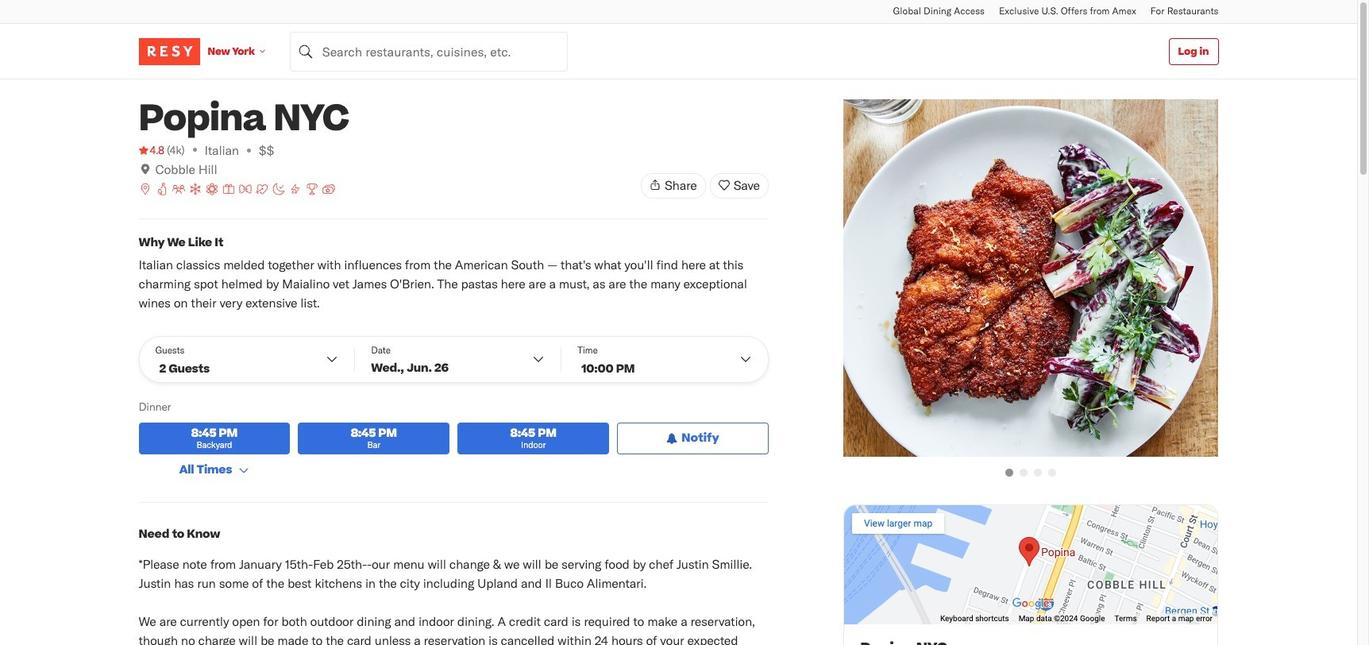 Task type: locate. For each thing, give the bounding box(es) containing it.
None field
[[290, 31, 568, 71]]

4.8 out of 5 stars image
[[139, 142, 164, 158]]

Search restaurants, cuisines, etc. text field
[[290, 31, 568, 71]]



Task type: vqa. For each thing, say whether or not it's contained in the screenshot.
Search restaurants, cuisines, etc. TEXT FIELD on the top
yes



